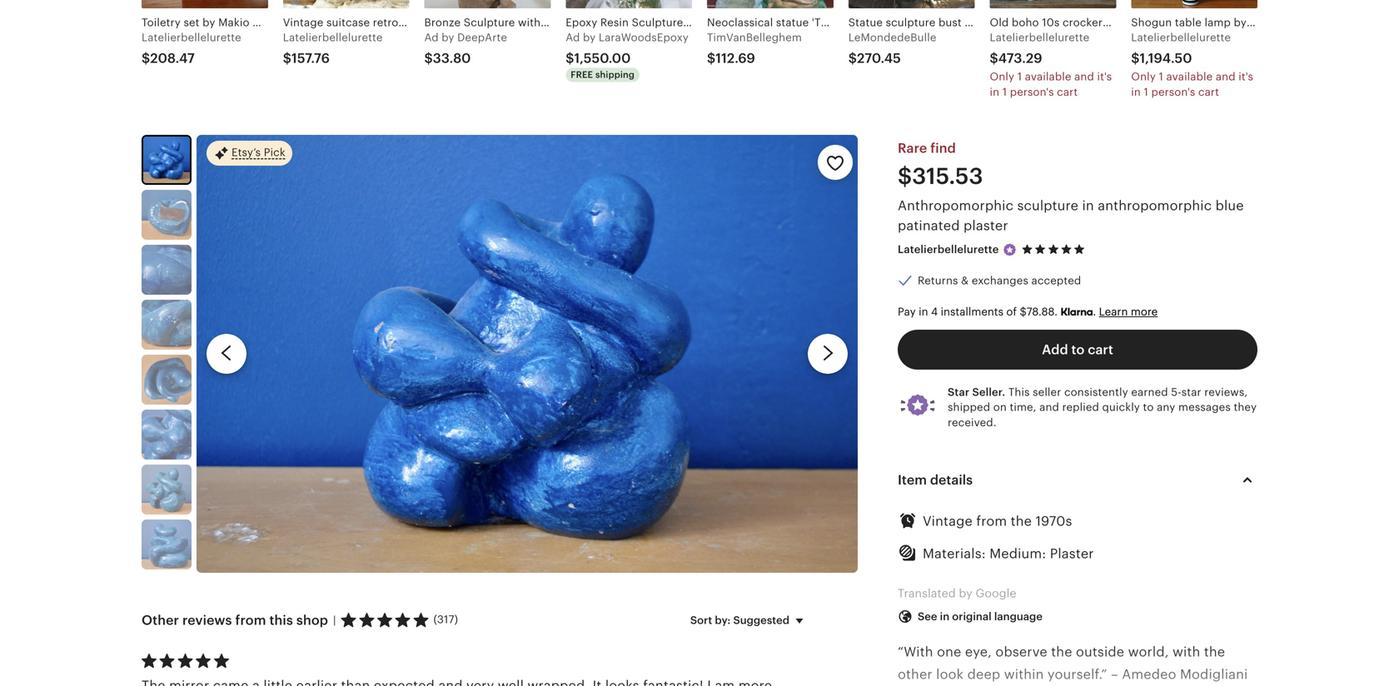 Task type: locate. For each thing, give the bounding box(es) containing it.
y inside 'a d b y deeparte $ 33.80'
[[448, 31, 454, 44]]

1 horizontal spatial and
[[1074, 71, 1094, 83]]

1 person's cart down 473.29
[[1002, 86, 1078, 98]]

1 $ from the left
[[142, 51, 150, 66]]

a left deeparte in the top left of the page
[[424, 31, 432, 44]]

returns
[[918, 274, 958, 287]]

anthropomorphic sculpture in anthropomorphic blue patinated image 8 image
[[142, 520, 192, 570]]

person's down 1,194.50
[[1151, 86, 1195, 98]]

d up 1,550.00
[[573, 31, 580, 44]]

2 1 person's cart from the left
[[1144, 86, 1219, 98]]

cart down . at the top
[[1088, 342, 1113, 357]]

4 $ from the left
[[566, 51, 574, 66]]

and down latelierbellelurette $ 1,194.50
[[1216, 71, 1236, 83]]

y up the 33.80
[[448, 31, 454, 44]]

available down 473.29
[[1025, 71, 1071, 83]]

toiletry set by makio hasuike made by gedy for avon. italian design 1980 image
[[142, 0, 268, 8]]

$ down the lemondedebulle
[[848, 51, 857, 66]]

and
[[1074, 71, 1094, 83], [1216, 71, 1236, 83], [1039, 401, 1059, 414]]

1 horizontal spatial 1 person's cart
[[1144, 86, 1219, 98]]

pick
[[264, 146, 286, 159]]

blue
[[1216, 198, 1244, 213]]

0 vertical spatial to
[[1071, 342, 1085, 357]]

latelierbellelurette up 1,194.50
[[1131, 31, 1231, 44]]

materials: medium: plaster
[[923, 546, 1094, 561]]

add to cart
[[1042, 342, 1113, 357]]

1 horizontal spatial y
[[590, 31, 596, 44]]

reviews
[[182, 613, 232, 628]]

2 horizontal spatial the
[[1204, 645, 1225, 660]]

0 horizontal spatial person's
[[1010, 86, 1054, 98]]

0 horizontal spatial cart
[[1057, 86, 1078, 98]]

only 1 available and it's in down 473.29
[[990, 71, 1112, 98]]

only down 473.29
[[990, 71, 1014, 83]]

sort by: suggested button
[[678, 603, 822, 638]]

4
[[931, 305, 938, 318]]

rare
[[898, 141, 927, 156]]

b inside the a d b y larawoodsepoxy $ 1,550.00 free shipping
[[583, 31, 590, 44]]

a up free
[[566, 31, 573, 44]]

2 a from the left
[[566, 31, 573, 44]]

d for 1,550.00
[[573, 31, 580, 44]]

bronze sculpture with marble base - elegant work of art image
[[424, 0, 551, 8]]

1 person's cart down 1,194.50
[[1144, 86, 1219, 98]]

0 horizontal spatial it's
[[1097, 71, 1112, 83]]

from left this at bottom
[[235, 613, 266, 628]]

timvanbelleghem $ 112.69
[[707, 31, 802, 66]]

2 only from the left
[[1131, 71, 1156, 83]]

$ up free
[[566, 51, 574, 66]]

person's down 473.29
[[1010, 86, 1054, 98]]

neoclassical statue 'thinking man' after auguste rodin - patinated plaster - france - 1950-1959 image
[[707, 0, 833, 8]]

5-
[[1171, 386, 1182, 398]]

b up the 33.80
[[442, 31, 449, 44]]

d inside 'a d b y deeparte $ 33.80'
[[432, 31, 439, 44]]

0 horizontal spatial b
[[442, 31, 449, 44]]

1 horizontal spatial cart
[[1088, 342, 1113, 357]]

only 1 available and it's in
[[990, 71, 1112, 98], [1131, 71, 1253, 98]]

$ inside latelierbellelurette $ 208.47
[[142, 51, 150, 66]]

on
[[993, 401, 1007, 414]]

vintage from the 1970s
[[923, 514, 1072, 529]]

cart down latelierbellelurette $ 1,194.50
[[1198, 86, 1219, 98]]

b up 1,550.00
[[583, 31, 590, 44]]

0 horizontal spatial 1 person's cart
[[1002, 86, 1078, 98]]

installments
[[941, 305, 1004, 318]]

the up the yourself."
[[1051, 645, 1072, 660]]

$ down toiletry set by makio hasuike made by gedy for avon. italian design 1980 image
[[142, 51, 150, 66]]

1 y from the left
[[448, 31, 454, 44]]

only down 1,194.50
[[1131, 71, 1156, 83]]

only for 1,194.50
[[1131, 71, 1156, 83]]

112.69
[[716, 51, 755, 66]]

cart down old boho 10s crockery service latelierbellelurette $ 473.29 in the right top of the page
[[1057, 86, 1078, 98]]

add
[[1042, 342, 1068, 357]]

star_seller image
[[1002, 242, 1017, 257]]

1 it's from the left
[[1097, 71, 1112, 83]]

$ inside timvanbelleghem $ 112.69
[[707, 51, 716, 66]]

cart inside add to cart 'button'
[[1088, 342, 1113, 357]]

latelierbellelurette up 208.47 at left
[[142, 31, 241, 44]]

latelierbellelurette down '10s'
[[990, 31, 1090, 44]]

0 horizontal spatial y
[[448, 31, 454, 44]]

seller
[[1033, 386, 1061, 398]]

replied
[[1062, 401, 1099, 414]]

exchanges
[[972, 274, 1028, 287]]

suggested
[[733, 614, 789, 627]]

learn more button
[[1099, 305, 1158, 318]]

only for 473.29
[[990, 71, 1014, 83]]

2 only 1 available and it's in from the left
[[1131, 71, 1253, 98]]

from up materials: medium: plaster
[[976, 514, 1007, 529]]

1 horizontal spatial it's
[[1239, 71, 1253, 83]]

to inside 'button'
[[1071, 342, 1085, 357]]

1 horizontal spatial only
[[1131, 71, 1156, 83]]

latelierbellelurette down patinated
[[898, 243, 999, 256]]

time,
[[1010, 401, 1037, 414]]

2 b from the left
[[583, 31, 590, 44]]

1 horizontal spatial the
[[1051, 645, 1072, 660]]

and down old boho 10s crockery service latelierbellelurette $ 473.29 in the right top of the page
[[1074, 71, 1094, 83]]

latelierbellelurette for 1,194.50
[[1131, 31, 1231, 44]]

b for 1,550.00
[[583, 31, 590, 44]]

b inside 'a d b y deeparte $ 33.80'
[[442, 31, 449, 44]]

$
[[142, 51, 150, 66], [283, 51, 292, 66], [424, 51, 433, 66], [566, 51, 574, 66], [707, 51, 716, 66], [848, 51, 857, 66], [990, 51, 998, 66], [1131, 51, 1140, 66]]

a d b y deeparte $ 33.80
[[424, 31, 507, 66]]

1 d from the left
[[432, 31, 439, 44]]

anthropomorphic
[[1098, 198, 1212, 213]]

materials:
[[923, 546, 986, 561]]

in left 4
[[919, 305, 928, 318]]

observe
[[996, 645, 1048, 660]]

in inside 'link'
[[940, 610, 950, 623]]

latelierbellelurette inside old boho 10s crockery service latelierbellelurette $ 473.29
[[990, 31, 1090, 44]]

0 horizontal spatial d
[[432, 31, 439, 44]]

y for 33.80
[[448, 31, 454, 44]]

1 horizontal spatial to
[[1143, 401, 1154, 414]]

returns & exchanges accepted
[[918, 274, 1081, 287]]

add to cart button
[[898, 330, 1258, 370]]

d up the 33.80
[[432, 31, 439, 44]]

a inside the a d b y larawoodsepoxy $ 1,550.00 free shipping
[[566, 31, 573, 44]]

1 available from the left
[[1025, 71, 1071, 83]]

0 horizontal spatial only
[[990, 71, 1014, 83]]

in inside "pay in 4 installments of $78.88. klarna . learn more"
[[919, 305, 928, 318]]

$ down timvanbelleghem
[[707, 51, 716, 66]]

latelierbellelurette up 157.76
[[283, 31, 383, 44]]

the up modigliani on the bottom right
[[1204, 645, 1225, 660]]

1 horizontal spatial b
[[583, 31, 590, 44]]

0 horizontal spatial to
[[1071, 342, 1085, 357]]

270.45
[[857, 51, 901, 66]]

by
[[959, 587, 973, 600]]

1 a from the left
[[424, 31, 432, 44]]

to right add
[[1071, 342, 1085, 357]]

6 $ from the left
[[848, 51, 857, 66]]

the
[[1011, 514, 1032, 529], [1051, 645, 1072, 660], [1204, 645, 1225, 660]]

the left '1970s'
[[1011, 514, 1032, 529]]

8 $ from the left
[[1131, 51, 1140, 66]]

7 $ from the left
[[990, 51, 998, 66]]

person's for 473.29
[[1010, 86, 1054, 98]]

2 available from the left
[[1166, 71, 1213, 83]]

cart
[[1057, 86, 1078, 98], [1198, 86, 1219, 98], [1088, 342, 1113, 357]]

item details button
[[883, 460, 1273, 500]]

other reviews from this shop
[[142, 613, 328, 628]]

in
[[990, 86, 999, 98], [1131, 86, 1141, 98], [1082, 198, 1094, 213], [919, 305, 928, 318], [940, 610, 950, 623]]

0 horizontal spatial only 1 available and it's in
[[990, 71, 1112, 98]]

other
[[142, 613, 179, 628]]

2 person's from the left
[[1151, 86, 1195, 98]]

"with
[[898, 645, 933, 660]]

vintage
[[923, 514, 973, 529]]

b
[[442, 31, 449, 44], [583, 31, 590, 44]]

1 horizontal spatial only 1 available and it's in
[[1131, 71, 1253, 98]]

original
[[952, 610, 992, 623]]

1 person's cart
[[1002, 86, 1078, 98], [1144, 86, 1219, 98]]

and down seller
[[1039, 401, 1059, 414]]

2 y from the left
[[590, 31, 596, 44]]

$ down bronze sculpture with marble base - elegant work of art image
[[424, 51, 433, 66]]

anthropomorphic sculpture in anthropomorphic blue patinated image 3 image
[[142, 245, 192, 295]]

to down earned
[[1143, 401, 1154, 414]]

y up 1,550.00
[[590, 31, 596, 44]]

1 person's from the left
[[1010, 86, 1054, 98]]

1 horizontal spatial d
[[573, 31, 580, 44]]

consistently
[[1064, 386, 1128, 398]]

0 horizontal spatial a
[[424, 31, 432, 44]]

translated
[[898, 587, 956, 600]]

1 vertical spatial to
[[1143, 401, 1154, 414]]

a for 33.80
[[424, 31, 432, 44]]

1 horizontal spatial a
[[566, 31, 573, 44]]

$ down the service
[[1131, 51, 1140, 66]]

2 d from the left
[[573, 31, 580, 44]]

2 horizontal spatial and
[[1216, 71, 1236, 83]]

in right see
[[940, 610, 950, 623]]

0 vertical spatial from
[[976, 514, 1007, 529]]

$ down vintage suitcase retro vintage leather 40 boho rustic wabi sabi brocante decoration stickers antic french leather suitcase trunk image
[[283, 51, 292, 66]]

0 horizontal spatial available
[[1025, 71, 1071, 83]]

from
[[976, 514, 1007, 529], [235, 613, 266, 628]]

latelierbellelurette
[[142, 31, 241, 44], [283, 31, 383, 44], [990, 31, 1090, 44], [1131, 31, 1231, 44], [898, 243, 999, 256]]

a inside 'a d b y deeparte $ 33.80'
[[424, 31, 432, 44]]

person's for 1,194.50
[[1151, 86, 1195, 98]]

1 vertical spatial from
[[235, 613, 266, 628]]

2 it's from the left
[[1239, 71, 1253, 83]]

sort
[[690, 614, 712, 627]]

only 1 available and it's in down 1,194.50
[[1131, 71, 1253, 98]]

in inside anthropomorphic sculpture in anthropomorphic blue patinated plaster
[[1082, 198, 1094, 213]]

1,194.50
[[1140, 51, 1192, 66]]

plaster
[[964, 218, 1008, 233]]

3 $ from the left
[[424, 51, 433, 66]]

messages
[[1178, 401, 1231, 414]]

5 $ from the left
[[707, 51, 716, 66]]

0 horizontal spatial and
[[1039, 401, 1059, 414]]

$ down old at the right of the page
[[990, 51, 998, 66]]

in down 473.29
[[990, 86, 999, 98]]

1 1 person's cart from the left
[[1002, 86, 1078, 98]]

latelierbellelurette for 157.76
[[283, 31, 383, 44]]

larawoodsepoxy
[[599, 31, 689, 44]]

1 b from the left
[[442, 31, 449, 44]]

epoxy resin sculpture, sculpture art, female sculpture, body sculpture, handmade sculpture, clear epoxy, dried flowers, epoxy art image
[[566, 0, 692, 8]]

pay
[[898, 305, 916, 318]]

language
[[994, 610, 1043, 623]]

2 $ from the left
[[283, 51, 292, 66]]

anthropomorphic sculpture in anthropomorphic blue patinated image 1 image
[[197, 135, 858, 573], [143, 137, 190, 183]]

it's for 1,194.50
[[1239, 71, 1253, 83]]

available down latelierbellelurette $ 1,194.50
[[1166, 71, 1213, 83]]

1 only 1 available and it's in from the left
[[990, 71, 1112, 98]]

with
[[1173, 645, 1200, 660]]

cart for 1,194.50
[[1198, 86, 1219, 98]]

free
[[571, 70, 593, 80]]

1 horizontal spatial available
[[1166, 71, 1213, 83]]

amedeo
[[1122, 667, 1176, 682]]

y inside the a d b y larawoodsepoxy $ 1,550.00 free shipping
[[590, 31, 596, 44]]

1 only from the left
[[990, 71, 1014, 83]]

1
[[1017, 71, 1022, 83], [1159, 71, 1163, 83], [1002, 86, 1007, 98], [1144, 86, 1148, 98]]

2 horizontal spatial cart
[[1198, 86, 1219, 98]]

in right sculpture
[[1082, 198, 1094, 213]]

1 horizontal spatial person's
[[1151, 86, 1195, 98]]

d inside the a d b y larawoodsepoxy $ 1,550.00 free shipping
[[573, 31, 580, 44]]



Task type: vqa. For each thing, say whether or not it's contained in the screenshot.
Earrings,Koi
no



Task type: describe. For each thing, give the bounding box(es) containing it.
y for 1,550.00
[[590, 31, 596, 44]]

see in original language link
[[885, 602, 1055, 633]]

medium:
[[990, 546, 1046, 561]]

a d b y larawoodsepoxy $ 1,550.00 free shipping
[[566, 31, 689, 80]]

shipped
[[948, 401, 990, 414]]

find
[[930, 141, 956, 156]]

$315.53
[[898, 164, 983, 189]]

outside
[[1076, 645, 1124, 660]]

quickly
[[1102, 401, 1140, 414]]

this
[[1008, 386, 1030, 398]]

shogun table lamp by mario botta for artemide architect design italy 1980 image
[[1131, 0, 1258, 8]]

"with one eye, observe the outside world, with the other look deep within yourself." – amedeo modigliani
[[898, 645, 1248, 682]]

anthropomorphic sculpture in anthropomorphic blue patinated image 2 image
[[142, 190, 192, 240]]

shop
[[296, 613, 328, 628]]

lemondedebulle
[[848, 31, 937, 44]]

crockery
[[1063, 16, 1109, 29]]

look
[[936, 667, 964, 682]]

earned
[[1131, 386, 1168, 398]]

any
[[1157, 401, 1175, 414]]

only 1 available and it's in for 473.29
[[990, 71, 1112, 98]]

(317)
[[433, 613, 458, 626]]

pay in 4 installments of $78.88. klarna . learn more
[[898, 305, 1158, 318]]

plaster
[[1050, 546, 1094, 561]]

yourself."
[[1048, 667, 1107, 682]]

sort by: suggested
[[690, 614, 789, 627]]

google
[[976, 587, 1016, 600]]

timvanbelleghem
[[707, 31, 802, 44]]

a for 1,550.00
[[566, 31, 573, 44]]

0 horizontal spatial the
[[1011, 514, 1032, 529]]

1 horizontal spatial anthropomorphic sculpture in anthropomorphic blue patinated image 1 image
[[197, 135, 858, 573]]

and inside this seller consistently earned 5-star reviews, shipped on time, and replied quickly to any messages they received.
[[1039, 401, 1059, 414]]

$ inside latelierbellelurette $ 1,194.50
[[1131, 51, 1140, 66]]

latelierbellelurette $ 157.76
[[283, 31, 383, 66]]

lemondedebulle $ 270.45
[[848, 31, 937, 66]]

other
[[898, 667, 933, 682]]

it's for 473.29
[[1097, 71, 1112, 83]]

10s
[[1042, 16, 1060, 29]]

boho
[[1012, 16, 1039, 29]]

translated by google
[[898, 587, 1016, 600]]

service
[[1112, 16, 1150, 29]]

$ inside old boho 10s crockery service latelierbellelurette $ 473.29
[[990, 51, 998, 66]]

anthropomorphic sculpture in anthropomorphic blue patinated image 5 image
[[142, 355, 192, 405]]

old boho 10s crockery service latelierbellelurette $ 473.29
[[990, 16, 1150, 66]]

available for 1,194.50
[[1166, 71, 1213, 83]]

details
[[930, 473, 973, 488]]

cart for 473.29
[[1057, 86, 1078, 98]]

to inside this seller consistently earned 5-star reviews, shipped on time, and replied quickly to any messages they received.
[[1143, 401, 1154, 414]]

etsy's pick button
[[207, 140, 292, 167]]

see
[[918, 610, 937, 623]]

208.47
[[150, 51, 195, 66]]

latelierbellelurette $ 208.47
[[142, 31, 241, 66]]

old boho 10s crockery service image
[[990, 0, 1116, 8]]

and for 1,194.50
[[1216, 71, 1236, 83]]

reviews,
[[1204, 386, 1248, 398]]

patinated
[[898, 218, 960, 233]]

and for 473.29
[[1074, 71, 1094, 83]]

473.29
[[998, 51, 1042, 66]]

d for 33.80
[[432, 31, 439, 44]]

received.
[[948, 416, 997, 429]]

$ inside latelierbellelurette $ 157.76
[[283, 51, 292, 66]]

learn
[[1099, 305, 1128, 318]]

world,
[[1128, 645, 1169, 660]]

$ inside 'a d b y deeparte $ 33.80'
[[424, 51, 433, 66]]

b for 33.80
[[442, 31, 449, 44]]

only 1 available and it's in for 1,194.50
[[1131, 71, 1253, 98]]

eye,
[[965, 645, 992, 660]]

1 horizontal spatial from
[[976, 514, 1007, 529]]

one
[[937, 645, 961, 660]]

deep
[[967, 667, 1000, 682]]

available for 473.29
[[1025, 71, 1071, 83]]

1 person's cart for 1,194.50
[[1144, 86, 1219, 98]]

star seller.
[[948, 386, 1005, 398]]

within
[[1004, 667, 1044, 682]]

klarna
[[1060, 305, 1093, 318]]

0 horizontal spatial anthropomorphic sculpture in anthropomorphic blue patinated image 1 image
[[143, 137, 190, 183]]

this seller consistently earned 5-star reviews, shipped on time, and replied quickly to any messages they received.
[[948, 386, 1257, 429]]

0 horizontal spatial from
[[235, 613, 266, 628]]

anthropomorphic sculpture in anthropomorphic blue patinated image 6 image
[[142, 410, 192, 460]]

more
[[1131, 305, 1158, 318]]

this
[[269, 613, 293, 628]]

$ inside the a d b y larawoodsepoxy $ 1,550.00 free shipping
[[566, 51, 574, 66]]

33.80
[[433, 51, 471, 66]]

$ inside lemondedebulle $ 270.45
[[848, 51, 857, 66]]

–
[[1111, 667, 1118, 682]]

1970s
[[1036, 514, 1072, 529]]

anthropomorphic sculpture in anthropomorphic blue patinated image 7 image
[[142, 465, 192, 515]]

modigliani
[[1180, 667, 1248, 682]]

1 person's cart for 473.29
[[1002, 86, 1078, 98]]

shipping
[[595, 70, 635, 80]]

star
[[1182, 386, 1202, 398]]

157.76
[[292, 51, 330, 66]]

of
[[1006, 305, 1017, 318]]

by:
[[715, 614, 731, 627]]

anthropomorphic sculpture in anthropomorphic blue patinated plaster
[[898, 198, 1244, 233]]

see in original language
[[918, 610, 1043, 623]]

statue sculpture bust of dante in patinated plaster bronze xixth 42 cm image
[[848, 0, 975, 8]]

seller.
[[972, 386, 1005, 398]]

$78.88.
[[1020, 305, 1058, 318]]

1,550.00
[[574, 51, 631, 66]]

&
[[961, 274, 969, 287]]

anthropomorphic sculpture in anthropomorphic blue patinated image 4 image
[[142, 300, 192, 350]]

anthropomorphic
[[898, 198, 1014, 213]]

.
[[1093, 305, 1096, 318]]

etsy's pick
[[232, 146, 286, 159]]

deeparte
[[457, 31, 507, 44]]

latelierbellelurette for 208.47
[[142, 31, 241, 44]]

in down 1,194.50
[[1131, 86, 1141, 98]]

vintage suitcase retro vintage leather 40 boho rustic wabi sabi brocante decoration stickers antic french leather suitcase trunk image
[[283, 0, 409, 8]]



